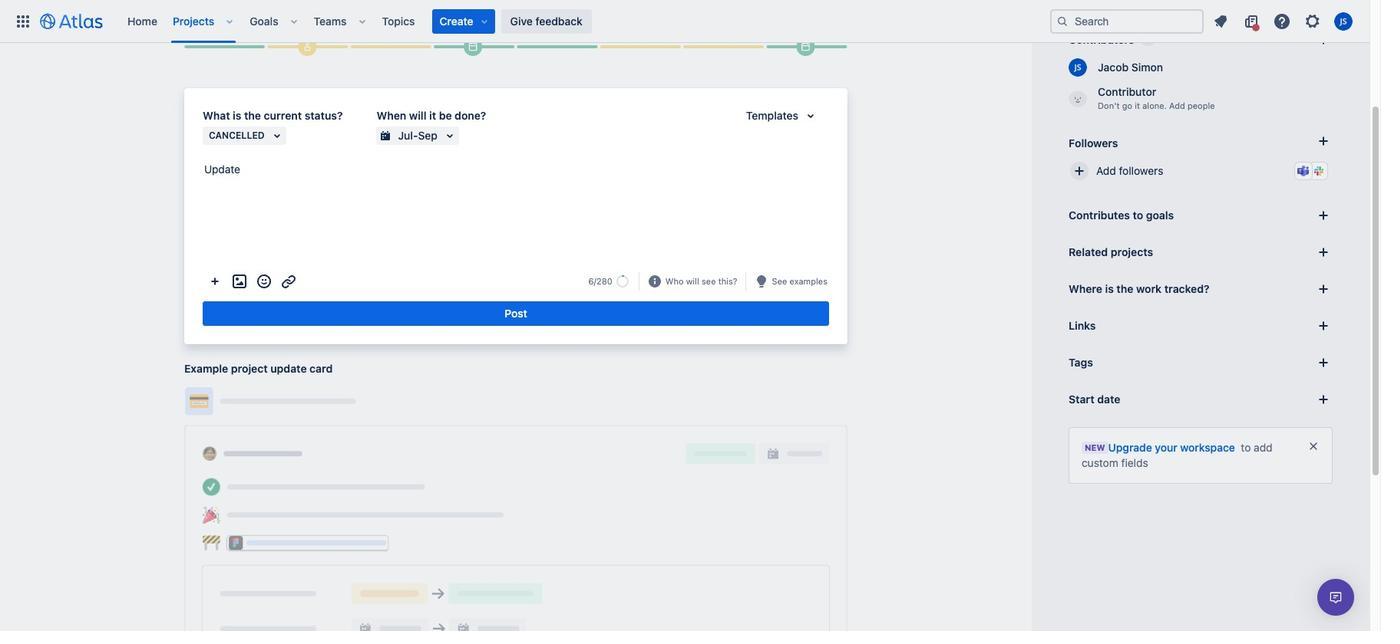 Task type: vqa. For each thing, say whether or not it's contained in the screenshot.
Add to the right
yes



Task type: locate. For each thing, give the bounding box(es) containing it.
cancelled button
[[203, 127, 286, 145]]

new upgrade your workspace
[[1085, 441, 1235, 455]]

0 horizontal spatial the
[[244, 109, 261, 122]]

2 project from the top
[[231, 362, 268, 376]]

upgrade
[[1108, 441, 1152, 455]]

1 vertical spatial to
[[1241, 441, 1251, 455]]

related projects
[[1069, 246, 1153, 259]]

where is the work tracked?
[[1069, 283, 1210, 296]]

0 vertical spatial the
[[244, 109, 261, 122]]

1 vertical spatial add
[[1096, 164, 1116, 177]]

1 vertical spatial the
[[1117, 283, 1134, 296]]

who will see this? button
[[664, 275, 739, 289]]

example
[[184, 15, 228, 29], [184, 362, 228, 376]]

examples
[[790, 276, 828, 286]]

custom
[[1082, 457, 1118, 470]]

to left goals
[[1133, 209, 1143, 222]]

is
[[233, 109, 241, 122], [1105, 283, 1114, 296]]

projects link
[[168, 9, 219, 33]]

see examples button
[[770, 275, 829, 289]]

open intercom messenger image
[[1327, 589, 1345, 607]]

followers
[[1069, 136, 1118, 149]]

1 vertical spatial is
[[1105, 283, 1114, 296]]

1 horizontal spatial add
[[1169, 101, 1185, 111]]

templates
[[746, 109, 798, 122]]

will
[[409, 109, 426, 122], [686, 276, 699, 286]]

it
[[1135, 101, 1140, 111], [429, 109, 436, 122]]

to inside to add custom fields
[[1241, 441, 1251, 455]]

1 vertical spatial example
[[184, 362, 228, 376]]

is up the cancelled
[[233, 109, 241, 122]]

what
[[203, 109, 230, 122]]

it right go
[[1135, 101, 1140, 111]]

will left see
[[686, 276, 699, 286]]

1 project from the top
[[231, 15, 268, 29]]

search image
[[1056, 15, 1069, 27]]

don't
[[1098, 101, 1120, 111]]

alone.
[[1143, 101, 1167, 111]]

1 horizontal spatial will
[[686, 276, 699, 286]]

0 vertical spatial add
[[1169, 101, 1185, 111]]

1 horizontal spatial it
[[1135, 101, 1140, 111]]

project left history
[[231, 15, 268, 29]]

project
[[231, 15, 268, 29], [231, 362, 268, 376]]

more actions image
[[206, 273, 224, 291]]

msteams logo showing  channels are connected to this project image
[[1298, 165, 1310, 177]]

0 horizontal spatial add
[[1096, 164, 1116, 177]]

sep
[[418, 129, 438, 142]]

start date
[[1069, 393, 1121, 406]]

will for who
[[686, 276, 699, 286]]

1 vertical spatial project
[[231, 362, 268, 376]]

to left add
[[1241, 441, 1251, 455]]

2 example from the top
[[184, 362, 228, 376]]

0 vertical spatial example
[[184, 15, 228, 29]]

0 vertical spatial project
[[231, 15, 268, 29]]

followers
[[1119, 164, 1163, 177]]

0 vertical spatial will
[[409, 109, 426, 122]]

it inside contributor don't go it alone. add people
[[1135, 101, 1140, 111]]

contributes to goals
[[1069, 209, 1174, 222]]

topics link
[[377, 9, 420, 33]]

this?
[[718, 276, 737, 286]]

see
[[772, 276, 787, 286]]

0 horizontal spatial it
[[429, 109, 436, 122]]

banner
[[0, 0, 1370, 43]]

home
[[127, 14, 157, 27]]

card
[[310, 362, 333, 376]]

projects
[[173, 14, 214, 27]]

add followers button
[[1063, 154, 1339, 188]]

add a follower image
[[1314, 132, 1333, 150]]

project left update
[[231, 362, 268, 376]]

the up cancelled button
[[244, 109, 261, 122]]

the left work
[[1117, 283, 1134, 296]]

work
[[1136, 283, 1162, 296]]

will inside popup button
[[686, 276, 699, 286]]

1 example from the top
[[184, 15, 228, 29]]

0 vertical spatial is
[[233, 109, 241, 122]]

1 vertical spatial will
[[686, 276, 699, 286]]

the
[[244, 109, 261, 122], [1117, 283, 1134, 296]]

slack logo showing nan channels are connected to this project image
[[1313, 165, 1325, 177]]

teams
[[314, 14, 347, 27]]

related
[[1069, 246, 1108, 259]]

will up jul-sep
[[409, 109, 426, 122]]

the for current
[[244, 109, 261, 122]]

0 horizontal spatial is
[[233, 109, 241, 122]]

is right the where
[[1105, 283, 1114, 296]]

1 horizontal spatial the
[[1117, 283, 1134, 296]]

add right alone.
[[1169, 101, 1185, 111]]

0 horizontal spatial will
[[409, 109, 426, 122]]

1 horizontal spatial to
[[1241, 441, 1251, 455]]

0 vertical spatial to
[[1133, 209, 1143, 222]]

update
[[270, 362, 307, 376]]

add
[[1169, 101, 1185, 111], [1096, 164, 1116, 177]]

be
[[439, 109, 452, 122]]

to
[[1133, 209, 1143, 222], [1241, 441, 1251, 455]]

1 horizontal spatial is
[[1105, 283, 1114, 296]]

it left be
[[429, 109, 436, 122]]

give feedback button
[[501, 9, 592, 33]]

what is the current status?
[[203, 109, 343, 122]]

see examples
[[772, 276, 828, 286]]

where
[[1069, 283, 1103, 296]]

add right 'add follower' icon
[[1096, 164, 1116, 177]]

tags
[[1069, 356, 1093, 369]]

the for work
[[1117, 283, 1134, 296]]



Task type: describe. For each thing, give the bounding box(es) containing it.
new
[[1085, 443, 1105, 453]]

add follower image
[[1070, 162, 1089, 180]]

contributor don't go it alone. add people
[[1098, 85, 1215, 111]]

project for history
[[231, 15, 268, 29]]

will for when
[[409, 109, 426, 122]]

fields
[[1121, 457, 1148, 470]]

when will it be done?
[[377, 109, 486, 122]]

give feedback
[[510, 14, 583, 27]]

to add custom fields
[[1082, 441, 1273, 470]]

done?
[[455, 109, 486, 122]]

goals
[[250, 14, 278, 27]]

current
[[264, 109, 302, 122]]

Main content area, start typing to enter text. text field
[[203, 161, 829, 184]]

help image
[[1273, 12, 1291, 30]]

who will see this?
[[665, 276, 737, 286]]

top element
[[9, 0, 1050, 43]]

banner containing home
[[0, 0, 1370, 43]]

topics
[[382, 14, 415, 27]]

add
[[1254, 441, 1273, 455]]

start
[[1069, 393, 1095, 406]]

add followers
[[1096, 164, 1163, 177]]

your
[[1155, 441, 1178, 455]]

tracked?
[[1164, 283, 1210, 296]]

add inside contributor don't go it alone. add people
[[1169, 101, 1185, 111]]

jul-sep button
[[377, 127, 459, 145]]

teams link
[[309, 9, 351, 33]]

goals
[[1146, 209, 1174, 222]]

0 horizontal spatial to
[[1133, 209, 1143, 222]]

close banner image
[[1308, 441, 1320, 453]]

insert emoji image
[[255, 273, 273, 291]]

goals link
[[245, 9, 283, 33]]

who
[[665, 276, 684, 286]]

home link
[[123, 9, 162, 33]]

is for where
[[1105, 283, 1114, 296]]

when
[[377, 109, 406, 122]]

1
[[1145, 34, 1150, 45]]

is for what
[[233, 109, 241, 122]]

post
[[505, 307, 527, 320]]

Search field
[[1050, 9, 1204, 33]]

give
[[510, 14, 533, 27]]

post button
[[203, 302, 829, 326]]

contributes
[[1069, 209, 1130, 222]]

templates button
[[737, 107, 829, 125]]

insert link image
[[279, 273, 298, 291]]

add files, videos, or images image
[[230, 273, 249, 291]]

6/280
[[588, 276, 612, 286]]

links
[[1069, 319, 1096, 332]]

add inside button
[[1096, 164, 1116, 177]]

see
[[702, 276, 716, 286]]

example for example project history
[[184, 15, 228, 29]]

people
[[1188, 101, 1215, 111]]

example for example project update card
[[184, 362, 228, 376]]

contributor
[[1098, 85, 1156, 98]]

go
[[1122, 101, 1132, 111]]

history
[[270, 15, 307, 29]]

example project update card
[[184, 362, 333, 376]]

update
[[204, 163, 240, 176]]

jul-sep
[[398, 129, 438, 142]]

status?
[[305, 109, 343, 122]]

jul-
[[398, 129, 418, 142]]

projects
[[1111, 246, 1153, 259]]

feedback
[[535, 14, 583, 27]]

project for update
[[231, 362, 268, 376]]

workspace
[[1180, 441, 1235, 455]]

contributors
[[1069, 33, 1135, 46]]

example project history
[[184, 15, 307, 29]]

cancelled
[[209, 130, 265, 141]]

date
[[1097, 393, 1121, 406]]



